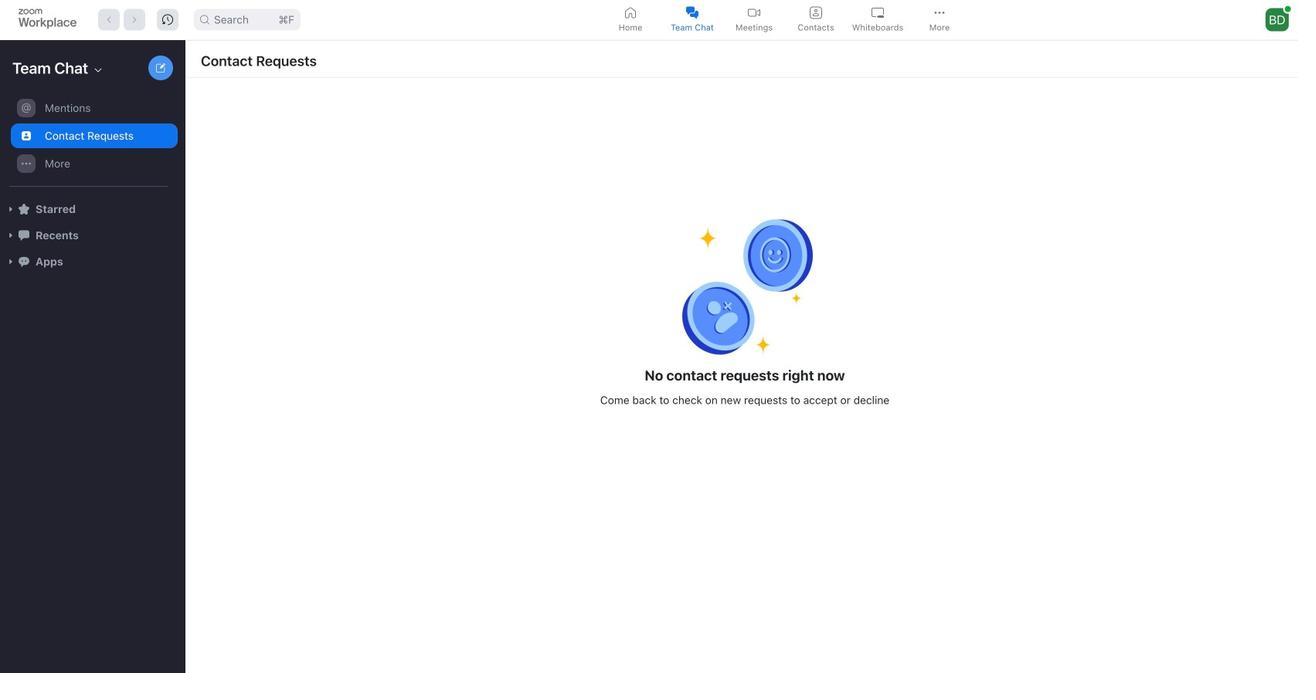 Task type: describe. For each thing, give the bounding box(es) containing it.
chevron down small image
[[92, 64, 104, 76]]

new image
[[156, 63, 165, 73]]

magnifier image
[[200, 15, 209, 24]]

triangle right image for starred tree item triangle right image
[[6, 205, 15, 214]]

new image
[[156, 63, 165, 73]]

triangle right image for starred tree item
[[6, 205, 15, 214]]

triangle right image for apps tree item
[[6, 257, 15, 267]]



Task type: vqa. For each thing, say whether or not it's contained in the screenshot.
History image at the top of the page
yes



Task type: locate. For each thing, give the bounding box(es) containing it.
2 triangle right image from the top
[[6, 231, 15, 240]]

triangle right image
[[6, 205, 15, 214], [6, 231, 15, 240], [6, 257, 15, 267]]

triangle right image
[[6, 205, 15, 214], [6, 231, 15, 240], [6, 257, 15, 267]]

triangle right image inside recents 'tree item'
[[6, 231, 15, 240]]

3 triangle right image from the top
[[6, 257, 15, 267]]

1 triangle right image from the top
[[6, 205, 15, 214]]

2 vertical spatial triangle right image
[[6, 257, 15, 267]]

triangle right image inside apps tree item
[[6, 257, 15, 267]]

1 triangle right image from the top
[[6, 205, 15, 214]]

0 vertical spatial triangle right image
[[6, 205, 15, 214]]

chevron down small image
[[92, 64, 104, 76]]

tree
[[0, 93, 182, 291]]

triangle right image for recents 'tree item'
[[6, 231, 15, 240]]

chat image
[[19, 230, 29, 241], [19, 230, 29, 241]]

history image
[[162, 14, 173, 25]]

triangle right image for triangle right image corresponding to apps tree item
[[6, 257, 15, 267]]

1 vertical spatial triangle right image
[[6, 231, 15, 240]]

2 triangle right image from the top
[[6, 231, 15, 240]]

apps tree item
[[6, 249, 178, 275]]

3 triangle right image from the top
[[6, 257, 15, 267]]

star image
[[19, 204, 29, 215]]

0 vertical spatial triangle right image
[[6, 205, 15, 214]]

chatbot image
[[19, 256, 29, 267], [19, 256, 29, 267]]

magnifier image
[[200, 15, 209, 24]]

2 vertical spatial triangle right image
[[6, 257, 15, 267]]

starred tree item
[[6, 196, 178, 223]]

tab list
[[601, 2, 972, 37]]

triangle right image for triangle right image within the recents 'tree item'
[[6, 231, 15, 240]]

star image
[[19, 204, 29, 215]]

1 vertical spatial triangle right image
[[6, 231, 15, 240]]

history image
[[162, 14, 173, 25]]

online image
[[1285, 6, 1291, 12], [1285, 6, 1291, 12]]

group
[[0, 94, 178, 187]]

recents tree item
[[6, 223, 178, 249]]



